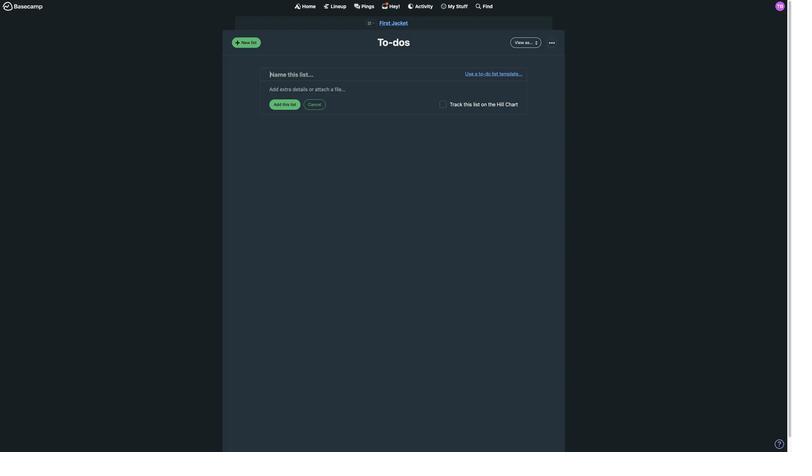 Task type: vqa. For each thing, say whether or not it's contained in the screenshot.
ON
yes



Task type: locate. For each thing, give the bounding box(es) containing it.
use a to-do list template...
[[465, 71, 522, 77]]

this
[[464, 102, 472, 107]]

Name this list… text field
[[270, 70, 465, 79]]

first jacket link
[[379, 20, 408, 26]]

activity
[[415, 3, 433, 9]]

track
[[450, 102, 462, 107]]

new list link
[[232, 38, 261, 48]]

cancel button
[[304, 100, 326, 110]]

switch accounts image
[[3, 2, 43, 11]]

2 vertical spatial list
[[473, 102, 480, 107]]

lineup
[[331, 3, 346, 9]]

list left on on the top of the page
[[473, 102, 480, 107]]

2 horizontal spatial list
[[492, 71, 498, 77]]

use
[[465, 71, 474, 77]]

None submit
[[269, 100, 301, 110]]

on
[[481, 102, 487, 107]]

my
[[448, 3, 455, 9]]

a
[[475, 71, 477, 77]]

None text field
[[269, 84, 518, 93]]

hey! button
[[382, 2, 400, 9]]

1 vertical spatial list
[[492, 71, 498, 77]]

jacket
[[392, 20, 408, 26]]

pings button
[[354, 3, 374, 9]]

to-
[[479, 71, 485, 77]]

list right new
[[251, 40, 257, 45]]

find button
[[475, 3, 493, 9]]

dos
[[393, 36, 410, 48]]

stuff
[[456, 3, 468, 9]]

new list
[[241, 40, 257, 45]]

list right do
[[492, 71, 498, 77]]

0 horizontal spatial list
[[251, 40, 257, 45]]

activity link
[[408, 3, 433, 9]]

list
[[251, 40, 257, 45], [492, 71, 498, 77], [473, 102, 480, 107]]

hey!
[[389, 3, 400, 9]]

home
[[302, 3, 316, 9]]



Task type: describe. For each thing, give the bounding box(es) containing it.
main element
[[0, 0, 787, 12]]

template...
[[499, 71, 522, 77]]

as…
[[525, 40, 533, 45]]

first
[[379, 20, 390, 26]]

track this list on the hill chart
[[450, 102, 518, 107]]

hill chart
[[497, 102, 518, 107]]

to-
[[377, 36, 393, 48]]

cancel
[[308, 102, 321, 107]]

view as…
[[515, 40, 533, 45]]

do
[[485, 71, 491, 77]]

to-dos
[[377, 36, 410, 48]]

home link
[[295, 3, 316, 9]]

new
[[241, 40, 250, 45]]

0 vertical spatial list
[[251, 40, 257, 45]]

find
[[483, 3, 493, 9]]

first jacket
[[379, 20, 408, 26]]

pings
[[361, 3, 374, 9]]

tyler black image
[[775, 2, 785, 11]]

view as… button
[[510, 38, 541, 48]]

my stuff button
[[440, 3, 468, 9]]

1 horizontal spatial list
[[473, 102, 480, 107]]

the
[[488, 102, 496, 107]]

view
[[515, 40, 524, 45]]

my stuff
[[448, 3, 468, 9]]

use a to-do list template... link
[[465, 70, 522, 79]]

lineup link
[[323, 3, 346, 9]]



